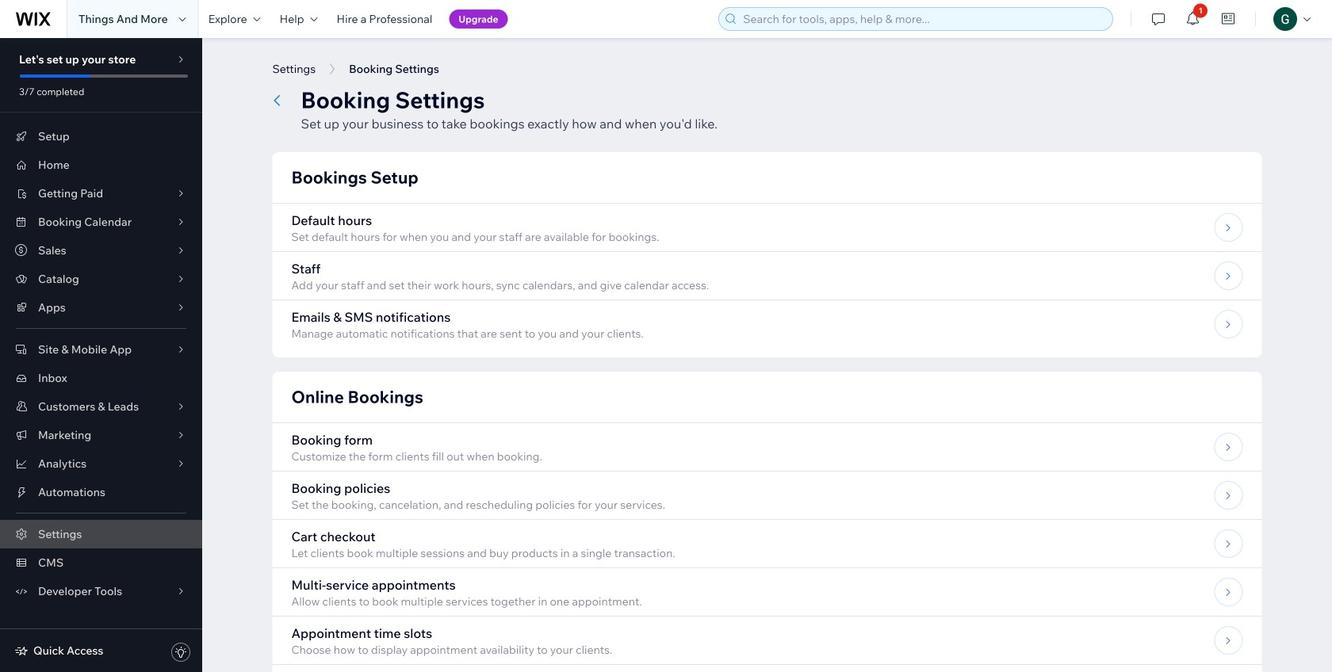 Task type: describe. For each thing, give the bounding box(es) containing it.
Search for tools, apps, help & more... field
[[739, 8, 1109, 30]]

sidebar element
[[0, 38, 202, 673]]



Task type: vqa. For each thing, say whether or not it's contained in the screenshot.
search for tools, apps, help & more... field
yes



